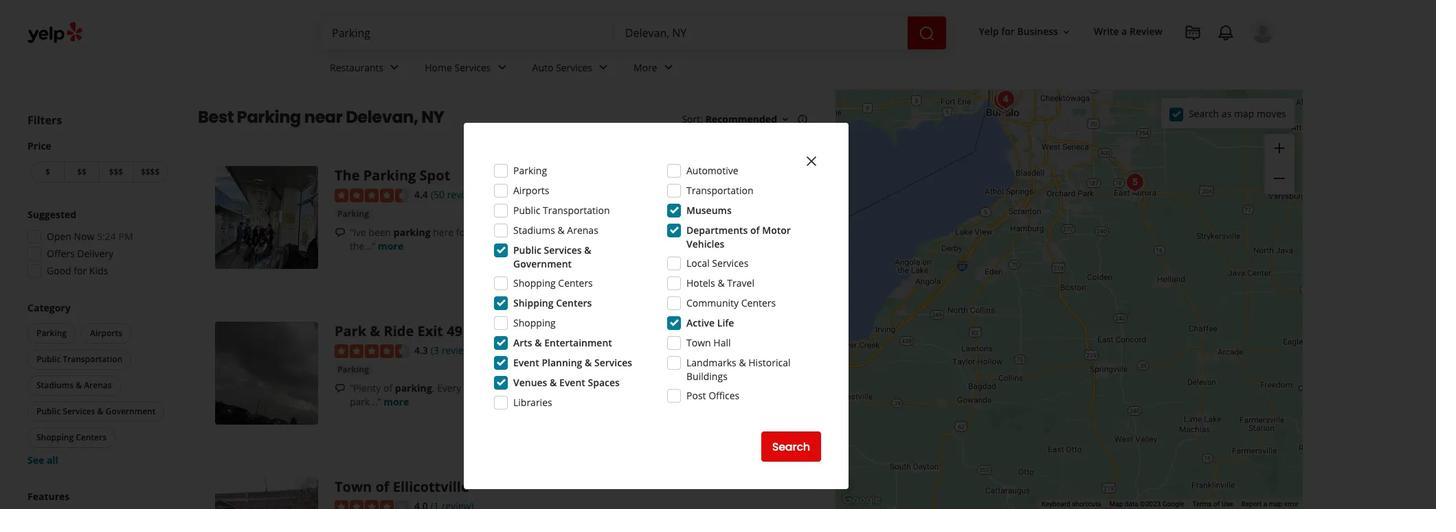 Task type: vqa. For each thing, say whether or not it's contained in the screenshot.
the topmost by
no



Task type: locate. For each thing, give the bounding box(es) containing it.
1 horizontal spatial to
[[745, 382, 754, 395]]

0 horizontal spatial 24 chevron down v2 image
[[386, 59, 403, 76]]

arenas inside button
[[84, 380, 112, 392]]

i right time
[[487, 382, 489, 395]]

airports up this
[[513, 184, 550, 197]]

event down arts
[[513, 357, 539, 370]]

post offices
[[687, 390, 740, 403]]

event planning & services
[[513, 357, 632, 370]]

0 horizontal spatial airports
[[90, 328, 122, 340]]

airports inside button
[[90, 328, 122, 340]]

16 chevron down v2 image
[[1061, 27, 1072, 38]]

town up the 4 star rating image
[[335, 478, 372, 497]]

business categories element
[[319, 49, 1276, 89]]

0 vertical spatial event
[[513, 357, 539, 370]]

1 horizontal spatial map
[[1269, 501, 1283, 509]]

the parking spot image
[[215, 166, 318, 269]]

0 horizontal spatial transportation
[[63, 354, 123, 366]]

0 vertical spatial more link
[[378, 240, 404, 253]]

search inside 'button'
[[772, 440, 810, 455]]

0 horizontal spatial search
[[772, 440, 810, 455]]

1 vertical spatial parking
[[395, 382, 432, 395]]

public up shopping centers 'button'
[[36, 406, 61, 418]]

for down offers delivery
[[74, 265, 87, 278]]

shopping centers inside 'button'
[[36, 432, 107, 444]]

1 vertical spatial public transportation
[[36, 354, 123, 366]]

1 vertical spatial more
[[384, 396, 409, 409]]

0 horizontal spatial for
[[74, 265, 87, 278]]

1 vertical spatial to
[[745, 382, 754, 395]]

user actions element
[[968, 17, 1295, 102]]

ride
[[384, 322, 414, 341]]

a right the write
[[1122, 25, 1127, 38]]

reviews) down "49"
[[442, 344, 479, 357]]

not
[[595, 382, 610, 395]]

0 horizontal spatial map
[[1234, 107, 1255, 120]]

home services
[[425, 61, 491, 74]]

government inside button
[[105, 406, 156, 418]]

& right arts
[[535, 337, 542, 350]]

1 vertical spatial parking button
[[27, 324, 76, 344]]

google image
[[839, 492, 885, 510]]

2 vertical spatial transportation
[[63, 354, 123, 366]]

price group
[[27, 140, 170, 186]]

1 vertical spatial group
[[23, 208, 170, 282]]

1 horizontal spatial stadiums & arenas
[[513, 224, 599, 237]]

1 vertical spatial public services & government
[[36, 406, 156, 418]]

to right spot
[[745, 382, 754, 395]]

exit
[[418, 322, 443, 341]]

centers inside 'button'
[[76, 432, 107, 444]]

0 vertical spatial to
[[646, 226, 655, 239]]

0 vertical spatial map
[[1234, 107, 1255, 120]]

a left spot
[[715, 382, 720, 395]]

parking button
[[335, 207, 372, 221], [27, 324, 76, 344], [335, 363, 372, 377]]

1 horizontal spatial 24 chevron down v2 image
[[494, 59, 510, 76]]

3 24 chevron down v2 image from the left
[[595, 59, 612, 76]]

town down 6582-
[[687, 337, 711, 350]]

0 vertical spatial group
[[1265, 134, 1295, 195]]

zoom out image
[[1272, 171, 1288, 187]]

4.4 star rating image
[[335, 189, 409, 203]]

standard parking image
[[992, 86, 1020, 113], [990, 91, 1018, 119]]

0 vertical spatial reviews)
[[447, 188, 484, 201]]

1 horizontal spatial shopping centers
[[513, 277, 593, 290]]

1 horizontal spatial search
[[1189, 107, 1219, 120]]

1 horizontal spatial here
[[543, 382, 564, 395]]

1 vertical spatial more link
[[384, 396, 409, 409]]

auto
[[532, 61, 554, 74]]

town
[[687, 337, 711, 350], [335, 478, 372, 497]]

offers
[[47, 247, 75, 260]]

home services link
[[414, 49, 521, 89]]

town for town of ellicottville
[[335, 478, 372, 497]]

transportation down 4099
[[687, 184, 754, 197]]

0 horizontal spatial arenas
[[84, 380, 112, 392]]

& left historical
[[739, 357, 746, 370]]

$$$ button
[[99, 162, 133, 183]]

problem
[[640, 382, 679, 395]]

parking link up "plenty
[[335, 363, 372, 377]]

here down (50
[[433, 226, 454, 239]]

keyboard shortcuts button
[[1042, 500, 1101, 510]]

services down easily
[[544, 244, 582, 257]]

i-
[[546, 322, 555, 341]]

public transportation up easily
[[513, 204, 610, 217]]

2 horizontal spatial transportation
[[687, 184, 754, 197]]

0 horizontal spatial to
[[646, 226, 655, 239]]

of left motor
[[751, 224, 760, 237]]

travel
[[727, 277, 755, 290]]

of up the 4 star rating image
[[376, 478, 389, 497]]

buffalo civic auto ramps - fernbach ramp image
[[990, 88, 1018, 116]]

stadiums & arenas
[[513, 224, 599, 237], [36, 380, 112, 392]]

map left error
[[1269, 501, 1283, 509]]

public services & government inside search dialog
[[513, 244, 592, 271]]

post
[[687, 390, 706, 403]]

0 vertical spatial transportation
[[687, 184, 754, 197]]

1 vertical spatial airports
[[90, 328, 122, 340]]

transportation
[[687, 184, 754, 197], [543, 204, 610, 217], [63, 354, 123, 366]]

shopping centers up shipping centers
[[513, 277, 593, 290]]

public services & government down stadiums & arenas button
[[36, 406, 156, 418]]

24 chevron down v2 image inside auto services link
[[595, 59, 612, 76]]

0 vertical spatial more
[[378, 240, 404, 253]]

for inside button
[[1002, 25, 1015, 38]]

a
[[1122, 25, 1127, 38], [633, 382, 638, 395], [715, 382, 720, 395], [1264, 501, 1268, 509]]

government down here for years now. this is easily the best place to park when traveling via the..."
[[513, 258, 572, 271]]

4.3
[[414, 344, 428, 357]]

all
[[47, 454, 58, 467]]

1 horizontal spatial have
[[571, 382, 593, 395]]

stadiums & arenas inside stadiums & arenas button
[[36, 380, 112, 392]]

2 horizontal spatial for
[[1002, 25, 1015, 38]]

1 24 chevron down v2 image from the left
[[386, 59, 403, 76]]

a right report at the right
[[1264, 501, 1268, 509]]

have left not
[[571, 382, 593, 395]]

centers down public services & government button
[[76, 432, 107, 444]]

for right yelp
[[1002, 25, 1015, 38]]

come
[[516, 382, 540, 395]]

parking
[[394, 226, 431, 239], [395, 382, 432, 395]]

event down event planning & services
[[560, 377, 585, 390]]

depew
[[466, 322, 513, 341]]

for inside group
[[74, 265, 87, 278]]

public
[[513, 204, 540, 217], [513, 244, 542, 257], [36, 354, 61, 366], [36, 406, 61, 418]]

parking right "been"
[[394, 226, 431, 239]]

active life
[[687, 317, 734, 330]]

spaces
[[588, 377, 620, 390]]

1 vertical spatial transportation
[[543, 204, 610, 217]]

parking link up the "ive
[[335, 207, 372, 221]]

0 horizontal spatial event
[[513, 357, 539, 370]]

0 vertical spatial public services & government
[[513, 244, 592, 271]]

0 vertical spatial arenas
[[567, 224, 599, 237]]

the parking spot link
[[335, 166, 450, 185]]

shopping
[[513, 277, 556, 290], [513, 317, 556, 330], [36, 432, 74, 444]]

&
[[558, 224, 565, 237], [584, 244, 592, 257], [718, 277, 725, 290], [370, 322, 380, 341], [535, 337, 542, 350], [585, 357, 592, 370], [739, 357, 746, 370], [550, 377, 557, 390], [76, 380, 82, 392], [97, 406, 103, 418]]

0 vertical spatial shopping centers
[[513, 277, 593, 290]]

is
[[543, 226, 550, 239]]

features
[[27, 491, 70, 504]]

airports button
[[81, 324, 131, 344]]

0 horizontal spatial shopping centers
[[36, 432, 107, 444]]

None search field
[[321, 16, 949, 49]]

group containing category
[[25, 302, 170, 468]]

parking link for the
[[335, 207, 372, 221]]

$$ button
[[64, 162, 99, 183]]

search left as
[[1189, 107, 1219, 120]]

arenas inside search dialog
[[567, 224, 599, 237]]

parking left every
[[395, 382, 432, 395]]

park
[[335, 322, 366, 341]]

centers up shipping centers
[[558, 277, 593, 290]]

1 vertical spatial town
[[335, 478, 372, 497]]

shortcuts
[[1072, 501, 1101, 509]]

public transportation up stadiums & arenas button
[[36, 354, 123, 366]]

1 vertical spatial map
[[1269, 501, 1283, 509]]

more down ""ive been parking"
[[378, 240, 404, 253]]

0 horizontal spatial have
[[492, 382, 513, 395]]

public transportation inside search dialog
[[513, 204, 610, 217]]

1 vertical spatial parking link
[[335, 363, 372, 377]]

shopping up shipping
[[513, 277, 556, 290]]

public inside public services & government
[[513, 244, 542, 257]]

5:24
[[97, 230, 116, 243]]

ny
[[421, 106, 444, 129]]

1 vertical spatial shopping centers
[[36, 432, 107, 444]]

venues
[[513, 377, 547, 390]]

1 horizontal spatial arenas
[[567, 224, 599, 237]]

the..."
[[350, 240, 376, 253]]

for for kids
[[74, 265, 87, 278]]

centers up new on the bottom of page
[[741, 297, 776, 310]]

1 vertical spatial stadiums & arenas
[[36, 380, 112, 392]]

1 horizontal spatial town
[[687, 337, 711, 350]]

16 info v2 image
[[797, 114, 808, 125]]

1 horizontal spatial public services & government
[[513, 244, 592, 271]]

report a map error
[[1242, 501, 1299, 509]]

town of ellicottville image
[[1095, 503, 1122, 510]]

to left park
[[646, 226, 655, 239]]

services right 'home'
[[455, 61, 491, 74]]

2 vertical spatial shopping
[[36, 432, 74, 444]]

0 vertical spatial town
[[687, 337, 711, 350]]

services up spaces
[[595, 357, 632, 370]]

shopping centers
[[513, 277, 593, 290], [36, 432, 107, 444]]

city hall image
[[989, 87, 1017, 114]]

2 horizontal spatial 24 chevron down v2 image
[[595, 59, 612, 76]]

active
[[687, 317, 715, 330]]

hall
[[714, 337, 731, 350]]

1 vertical spatial shopping
[[513, 317, 556, 330]]

report a map error link
[[1242, 501, 1299, 509]]

4099 genesee street
[[711, 166, 791, 178]]

auto services
[[532, 61, 592, 74]]

place
[[619, 226, 643, 239]]

had
[[613, 382, 630, 395]]

of left use
[[1214, 501, 1220, 509]]

2 parking link from the top
[[335, 363, 372, 377]]

0 vertical spatial for
[[1002, 25, 1015, 38]]

of inside departments of motor vehicles
[[751, 224, 760, 237]]

shopping inside 'button'
[[36, 432, 74, 444]]

0 horizontal spatial public services & government
[[36, 406, 156, 418]]

more
[[378, 240, 404, 253], [384, 396, 409, 409]]

a right had
[[633, 382, 638, 395]]

1 horizontal spatial airports
[[513, 184, 550, 197]]

for for years
[[456, 226, 469, 239]]

search up st
[[772, 440, 810, 455]]

0 horizontal spatial government
[[105, 406, 156, 418]]

1 vertical spatial search
[[772, 440, 810, 455]]

more link for parking
[[378, 240, 404, 253]]

2 24 chevron down v2 image from the left
[[494, 59, 510, 76]]

community
[[687, 297, 739, 310]]

1 parking link from the top
[[335, 207, 372, 221]]

24 chevron down v2 image inside the "home services" link
[[494, 59, 510, 76]]

of for departments
[[751, 224, 760, 237]]

24 chevron down v2 image inside restaurants link
[[386, 59, 403, 76]]

town inside search dialog
[[687, 337, 711, 350]]

& down "public transportation" button
[[76, 380, 82, 392]]

2 vertical spatial parking button
[[335, 363, 372, 377]]

for left years
[[456, 226, 469, 239]]

open now 5:24 pm
[[47, 230, 133, 243]]

0 vertical spatial stadiums & arenas
[[513, 224, 599, 237]]

government down stadiums & arenas button
[[105, 406, 156, 418]]

& down stadiums & arenas button
[[97, 406, 103, 418]]

parking button up the "ive
[[335, 207, 372, 221]]

1 horizontal spatial government
[[513, 258, 572, 271]]

moves
[[1257, 107, 1287, 120]]

0 horizontal spatial town
[[335, 478, 372, 497]]

0 vertical spatial search
[[1189, 107, 1219, 120]]

public services & government button
[[27, 402, 165, 423]]

event
[[513, 357, 539, 370], [560, 377, 585, 390]]

map for error
[[1269, 501, 1283, 509]]

0 vertical spatial government
[[513, 258, 572, 271]]

1 horizontal spatial event
[[560, 377, 585, 390]]

24 chevron down v2 image right the auto services
[[595, 59, 612, 76]]

yelp
[[979, 25, 999, 38]]

arenas up public services & government button
[[84, 380, 112, 392]]

more link down "plenty of parking
[[384, 396, 409, 409]]

shopping centers up the all
[[36, 432, 107, 444]]

more link down ""ive been parking"
[[378, 240, 404, 253]]

1 horizontal spatial stadiums
[[513, 224, 555, 237]]

services right auto on the left top
[[556, 61, 592, 74]]

stadiums
[[513, 224, 555, 237], [36, 380, 74, 392]]

0 horizontal spatial here
[[433, 226, 454, 239]]

1 horizontal spatial i
[[566, 382, 569, 395]]

pm
[[119, 230, 133, 243]]

of for terms
[[1214, 501, 1220, 509]]

for
[[1002, 25, 1015, 38], [456, 226, 469, 239], [74, 265, 87, 278]]

parking button up "plenty
[[335, 363, 372, 377]]

0 vertical spatial parking link
[[335, 207, 372, 221]]

reviews) for spot
[[447, 188, 484, 201]]

transportation up easily
[[543, 204, 610, 217]]

york
[[762, 322, 780, 334]]

airports up "public transportation" button
[[90, 328, 122, 340]]

landmarks
[[687, 357, 737, 370]]

use
[[1222, 501, 1233, 509]]

time
[[464, 382, 484, 395]]

parking inside search dialog
[[513, 164, 547, 177]]

have left come
[[492, 382, 513, 395]]

0 horizontal spatial public transportation
[[36, 354, 123, 366]]

shopping down shipping
[[513, 317, 556, 330]]

services down stadiums & arenas button
[[63, 406, 95, 418]]

0 vertical spatial here
[[433, 226, 454, 239]]

public up stadiums & arenas button
[[36, 354, 61, 366]]

1 vertical spatial arenas
[[84, 380, 112, 392]]

1 vertical spatial for
[[456, 226, 469, 239]]

good
[[47, 265, 71, 278]]

0 vertical spatial public transportation
[[513, 204, 610, 217]]

0 horizontal spatial i
[[487, 382, 489, 395]]

$$$$
[[141, 166, 160, 178]]

map right as
[[1234, 107, 1255, 120]]

map region
[[715, 0, 1419, 510]]

town of ellicottville
[[335, 478, 469, 497]]

$ button
[[30, 162, 64, 183]]

years
[[472, 226, 496, 239]]

transportation down airports button
[[63, 354, 123, 366]]

search for search as map moves
[[1189, 107, 1219, 120]]

4.4 link
[[414, 187, 428, 202]]

arenas right is
[[567, 224, 599, 237]]

1 i from the left
[[487, 382, 489, 395]]

data
[[1125, 501, 1139, 509]]

parking up "plenty
[[337, 364, 369, 376]]

of right "plenty
[[383, 382, 393, 395]]

0 vertical spatial parking
[[394, 226, 431, 239]]

new
[[743, 322, 760, 334]]

6604
[[722, 322, 741, 334]]

home
[[425, 61, 452, 74]]

0 horizontal spatial stadiums
[[36, 380, 74, 392]]

shopping up the all
[[36, 432, 74, 444]]

0 vertical spatial airports
[[513, 184, 550, 197]]

shopping centers inside search dialog
[[513, 277, 593, 290]]

24 chevron down v2 image for home services
[[494, 59, 510, 76]]

public down this
[[513, 244, 542, 257]]

24 chevron down v2 image left auto on the left top
[[494, 59, 510, 76]]

stadiums inside button
[[36, 380, 74, 392]]

more down "plenty of parking
[[384, 396, 409, 409]]

group
[[1265, 134, 1295, 195], [23, 208, 170, 282], [25, 302, 170, 468]]

1 vertical spatial stadiums
[[36, 380, 74, 392]]

parking up this
[[513, 164, 547, 177]]

community centers
[[687, 297, 776, 310]]

1 horizontal spatial for
[[456, 226, 469, 239]]

1 vertical spatial here
[[543, 382, 564, 395]]

1 vertical spatial government
[[105, 406, 156, 418]]

2 i from the left
[[566, 382, 569, 395]]

error
[[1285, 501, 1299, 509]]

of for "plenty
[[383, 382, 393, 395]]

to inside . every time i have come here i have not had a problem finding a spot to park..."
[[745, 382, 754, 395]]

0 vertical spatial stadiums
[[513, 224, 555, 237]]

2 vertical spatial for
[[74, 265, 87, 278]]

2 vertical spatial group
[[25, 302, 170, 468]]

here inside . every time i have come here i have not had a problem finding a spot to park..."
[[543, 382, 564, 395]]

for inside here for years now. this is easily the best place to park when traveling via the..."
[[456, 226, 469, 239]]

search button
[[761, 432, 821, 463]]

for for business
[[1002, 25, 1015, 38]]

i down planning
[[566, 382, 569, 395]]

0 vertical spatial parking button
[[335, 207, 372, 221]]

24 chevron down v2 image
[[386, 59, 403, 76], [494, 59, 510, 76], [595, 59, 612, 76]]

more link
[[623, 49, 688, 89]]

24 chevron down v2 image right restaurants
[[386, 59, 403, 76]]

0 horizontal spatial stadiums & arenas
[[36, 380, 112, 392]]

here up libraries
[[543, 382, 564, 395]]

1 vertical spatial reviews)
[[442, 344, 479, 357]]

1 horizontal spatial public transportation
[[513, 204, 610, 217]]

government inside search dialog
[[513, 258, 572, 271]]

reviews) right (50
[[447, 188, 484, 201]]

"ive been parking
[[350, 226, 431, 239]]

projects image
[[1185, 25, 1201, 41]]

parking button down category
[[27, 324, 76, 344]]

pay2park image
[[991, 84, 1019, 112]]

public services & government down is
[[513, 244, 592, 271]]



Task type: describe. For each thing, give the bounding box(es) containing it.
report
[[1242, 501, 1262, 509]]

(50
[[431, 188, 445, 201]]

arts
[[513, 337, 532, 350]]

& right is
[[558, 224, 565, 237]]

$$$$ button
[[133, 162, 168, 183]]

offices
[[709, 390, 740, 403]]

here inside here for years now. this is easily the best place to park when traveling via the..."
[[433, 226, 454, 239]]

keyboard
[[1042, 501, 1071, 509]]

street
[[768, 166, 791, 178]]

0 vertical spatial shopping
[[513, 277, 556, 290]]

landmarks & historical buildings
[[687, 357, 791, 384]]

(3 reviews) link
[[431, 343, 479, 358]]

zoom in image
[[1272, 140, 1288, 157]]

finding
[[681, 382, 712, 395]]

"plenty of parking
[[350, 382, 432, 395]]

sort:
[[682, 113, 703, 126]]

2 have from the left
[[571, 382, 593, 395]]

parking up the "ive
[[337, 208, 369, 220]]

parking down category
[[36, 328, 67, 340]]

search image
[[919, 25, 935, 42]]

1 have from the left
[[492, 382, 513, 395]]

(50 reviews) link
[[431, 187, 484, 202]]

airports inside search dialog
[[513, 184, 550, 197]]

write a review link
[[1089, 20, 1168, 44]]

"ive
[[350, 226, 366, 239]]

stadiums & arenas inside search dialog
[[513, 224, 599, 237]]

hotels
[[687, 277, 715, 290]]

search for search
[[772, 440, 810, 455]]

transportation inside button
[[63, 354, 123, 366]]

public transportation inside button
[[36, 354, 123, 366]]

here for years now. this is easily the best place to park when traveling via the..."
[[350, 226, 761, 253]]

search dialog
[[0, 0, 1436, 510]]

4.3 star rating image
[[335, 345, 409, 359]]

write a review
[[1094, 25, 1163, 38]]

to inside here for years now. this is easily the best place to park when traveling via the..."
[[646, 226, 655, 239]]

local services
[[687, 257, 749, 270]]

public up this
[[513, 204, 540, 217]]

24 chevron down v2 image for auto services
[[595, 59, 612, 76]]

6582-6604 new york 78
[[700, 322, 791, 334]]

nys
[[517, 322, 542, 341]]

terms of use
[[1193, 501, 1233, 509]]

parking button for the
[[335, 207, 372, 221]]

90
[[555, 322, 571, 341]]

offers delivery
[[47, 247, 113, 260]]

best parking near delevan, ny
[[198, 106, 444, 129]]

now
[[74, 230, 94, 243]]

buildings
[[687, 370, 728, 384]]

& inside button
[[76, 380, 82, 392]]

"plenty
[[350, 382, 381, 395]]

16 speech v2 image
[[335, 384, 346, 395]]

been
[[369, 226, 391, 239]]

terms
[[1193, 501, 1212, 509]]

map for moves
[[1234, 107, 1255, 120]]

mill
[[768, 478, 782, 490]]

. every time i have come here i have not had a problem finding a spot to park..."
[[350, 382, 754, 409]]

see all button
[[27, 454, 58, 467]]

close image
[[803, 153, 820, 170]]

reviews) for ride
[[442, 344, 479, 357]]

best
[[198, 106, 234, 129]]

delevan,
[[346, 106, 418, 129]]

town of ellicottville link
[[335, 478, 469, 497]]

hotels & travel
[[687, 277, 755, 290]]

(50 reviews)
[[431, 188, 484, 201]]

auto services link
[[521, 49, 623, 89]]

motor
[[762, 224, 791, 237]]

& down 'the' on the top left
[[584, 244, 592, 257]]

4 star rating image
[[335, 501, 409, 510]]

open
[[47, 230, 71, 243]]

group containing suggested
[[23, 208, 170, 282]]

historical
[[749, 357, 791, 370]]

centers up 90
[[556, 297, 592, 310]]

parking link for park
[[335, 363, 372, 377]]

services up hotels & travel
[[712, 257, 749, 270]]

search as map moves
[[1189, 107, 1287, 120]]

shopping centers button
[[27, 428, 116, 449]]

east aurora village of image
[[1122, 169, 1149, 196]]

every
[[437, 382, 461, 395]]

$$
[[77, 166, 87, 178]]

parking right best
[[237, 106, 301, 129]]

& left travel
[[718, 277, 725, 290]]

life
[[717, 317, 734, 330]]

public services & government inside button
[[36, 406, 156, 418]]

suggested
[[27, 208, 76, 221]]

yelp for business
[[979, 25, 1058, 38]]

park & ride exit 49 depew nys i-90 image
[[215, 322, 318, 425]]

24 chevron down v2 image
[[660, 59, 677, 76]]

9 mill st
[[761, 478, 791, 490]]

parking for spot
[[394, 226, 431, 239]]

services inside button
[[63, 406, 95, 418]]

when
[[680, 226, 705, 239]]

near
[[304, 106, 343, 129]]

this
[[523, 226, 541, 239]]

business
[[1018, 25, 1058, 38]]

& inside button
[[97, 406, 103, 418]]

more link for &
[[384, 396, 409, 409]]

parking up '4.4 star rating' image
[[363, 166, 416, 185]]

delivery
[[77, 247, 113, 260]]

16 speech v2 image
[[335, 228, 346, 239]]

parking for ride
[[395, 382, 432, 395]]

more for &
[[384, 396, 409, 409]]

spot
[[420, 166, 450, 185]]

map
[[1110, 501, 1123, 509]]

planning
[[542, 357, 582, 370]]

©2023
[[1140, 501, 1161, 509]]

see
[[27, 454, 44, 467]]

$$$
[[109, 166, 123, 178]]

town for town hall
[[687, 337, 711, 350]]

& up '4.3 star rating' image at bottom
[[370, 322, 380, 341]]

of for town
[[376, 478, 389, 497]]

park & ride exit 49 depew nys i-90
[[335, 322, 571, 341]]

map data ©2023 google
[[1110, 501, 1185, 509]]

google
[[1163, 501, 1185, 509]]

parking button for park
[[335, 363, 372, 377]]

vehicles
[[687, 238, 725, 251]]

departments
[[687, 224, 748, 237]]

& down entertainment
[[585, 357, 592, 370]]

stadiums inside search dialog
[[513, 224, 555, 237]]

restaurants
[[330, 61, 384, 74]]

stadiums & arenas button
[[27, 376, 121, 397]]

town hall
[[687, 337, 731, 350]]

& down planning
[[550, 377, 557, 390]]

24 chevron down v2 image for restaurants
[[386, 59, 403, 76]]

1 horizontal spatial transportation
[[543, 204, 610, 217]]

notifications image
[[1218, 25, 1234, 41]]

museums
[[687, 204, 732, 217]]

the
[[580, 226, 595, 239]]

& inside the landmarks & historical buildings
[[739, 357, 746, 370]]

more for parking
[[378, 240, 404, 253]]

automotive
[[687, 164, 739, 177]]

1 vertical spatial event
[[560, 377, 585, 390]]

9
[[761, 478, 766, 490]]



